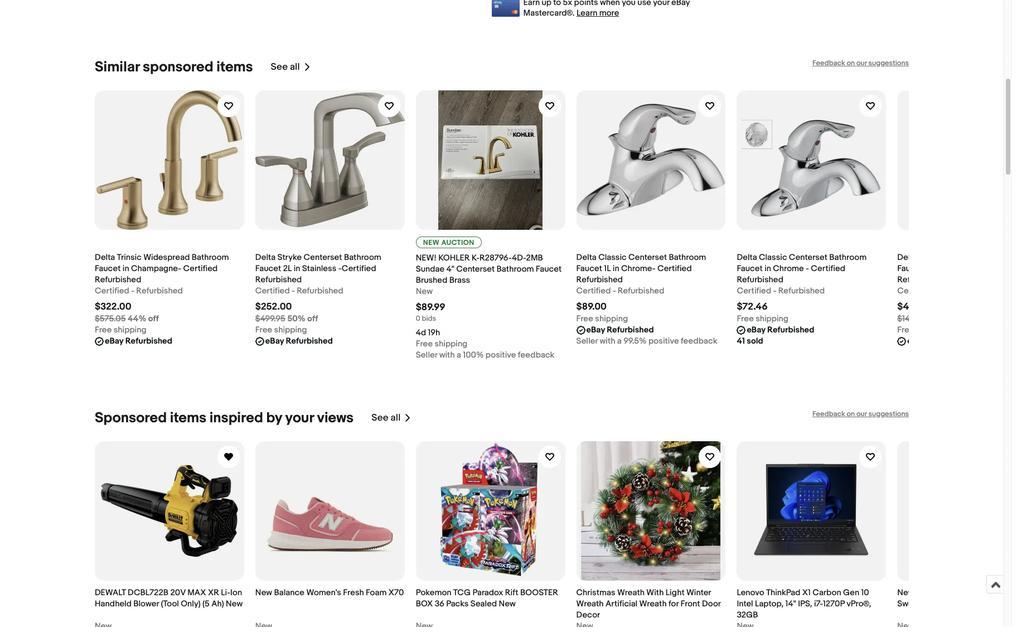 Task type: locate. For each thing, give the bounding box(es) containing it.
2 feedback on our suggestions from the top
[[813, 409, 909, 418]]

ebay refurbished text field down $89.00 text box
[[587, 324, 654, 336]]

faucet for $252.00
[[255, 263, 281, 274]]

delta for $89.00
[[577, 252, 597, 262]]

ebay refurbished down 44%
[[105, 336, 172, 346]]

ebay down the $575.05
[[105, 336, 123, 346]]

certified - refurbished text field for $252.00
[[255, 285, 343, 297]]

bathroom inside delta trinsic widespread bathroom faucet in champagne- certified refurbished certified - refurbished $322.00 $575.05 44% off free shipping
[[192, 252, 229, 262]]

on
[[847, 58, 855, 67], [847, 409, 855, 418]]

1 horizontal spatial your
[[653, 0, 670, 8]]

your right use
[[653, 0, 670, 8]]

dewalt dcbl722b 20v max xr li-ion handheld blower (tool only) (5 ah) new link
[[95, 441, 244, 627]]

ebay refurbished text field for $72.46
[[747, 324, 815, 336]]

thinkpad
[[766, 587, 801, 598]]

delta left foundations
[[898, 252, 918, 262]]

1 vertical spatial a
[[457, 349, 461, 360]]

free down $143.85
[[898, 324, 915, 335]]

certified up $44.40
[[898, 285, 932, 296]]

0 horizontal spatial with
[[439, 349, 455, 360]]

2 suggestions from the top
[[869, 409, 909, 418]]

2 our from the top
[[857, 409, 867, 418]]

see all link for sponsored items inspired by your views
[[372, 409, 412, 426]]

1 vertical spatial see all
[[372, 412, 401, 423]]

0 vertical spatial all
[[290, 61, 300, 73]]

certified up $72.46
[[737, 285, 772, 296]]

free down 4d
[[416, 338, 433, 349]]

- inside delta classic centerset bathroom faucet 1l  in chrome- certified refurbished certified - refurbished $89.00 free shipping
[[613, 285, 616, 296]]

1 horizontal spatial positive
[[649, 336, 679, 346]]

certified - refurbished text field down chrome
[[737, 285, 825, 297]]

1 in from the left
[[123, 263, 129, 274]]

ebay mastercard image
[[492, 0, 520, 16]]

feedback inside the new auction new! ​kohler k-r28796-4d-2mb sundae 4" centerset bathroom faucet brushed brass new $89.99 0 bids 4d 19h free shipping seller with a 100% positive feedback
[[518, 349, 555, 360]]

ebay down $143.85
[[908, 336, 926, 346]]

0 vertical spatial feedback on our suggestions
[[813, 58, 909, 67]]

0 horizontal spatial classic
[[599, 252, 627, 262]]

free shipping text field for 44%
[[95, 324, 147, 336]]

0 vertical spatial on
[[847, 58, 855, 67]]

2 feedback on our suggestions link from the top
[[813, 409, 909, 418]]

items left inspired
[[170, 409, 206, 426]]

0 bids text field
[[416, 314, 436, 323]]

1 horizontal spatial all
[[391, 412, 401, 423]]

1 feedback on our suggestions from the top
[[813, 58, 909, 67]]

1 free shipping text field from the left
[[95, 324, 147, 336]]

eBay Refurbished text field
[[587, 324, 654, 336], [747, 324, 815, 336]]

delta up $89.00 text box
[[577, 252, 597, 262]]

0 vertical spatial our
[[857, 58, 867, 67]]

0 vertical spatial a
[[617, 336, 622, 346]]

bathroom inside delta classic centerset bathroom faucet in chrome - certified refurbished certified - refurbished $72.46 free shipping
[[830, 252, 867, 262]]

shipping inside the new auction new! ​kohler k-r28796-4d-2mb sundae 4" centerset bathroom faucet brushed brass new $89.99 0 bids 4d 19h free shipping seller with a 100% positive feedback
[[435, 338, 468, 349]]

refurbished down 2l
[[255, 274, 302, 285]]

0 vertical spatial seller
[[577, 336, 598, 346]]

1 classic from the left
[[599, 252, 627, 262]]

0 vertical spatial see all
[[271, 61, 300, 73]]

0 vertical spatial suggestions
[[869, 58, 909, 67]]

delta left trinsic
[[95, 252, 115, 262]]

$89.99 text field
[[416, 302, 446, 313]]

2 certified - refurbished text field from the left
[[255, 285, 343, 297]]

certified - refurbished text field for $322.00
[[95, 285, 183, 297]]

with inside the new auction new! ​kohler k-r28796-4d-2mb sundae 4" centerset bathroom faucet brushed brass new $89.99 0 bids 4d 19h free shipping seller with a 100% positive feedback
[[439, 349, 455, 360]]

centerset left b
[[968, 252, 1007, 262]]

1 vertical spatial our
[[857, 409, 867, 418]]

learn
[[577, 8, 598, 18]]

0 vertical spatial feedback
[[681, 336, 718, 346]]

2 horizontal spatial ebay refurbished text field
[[908, 336, 975, 347]]

0 horizontal spatial ebay refurbished text field
[[105, 336, 172, 347]]

ebay refurbished down 50%
[[265, 336, 333, 346]]

bathroom inside the delta stryke centerset bathroom faucet 2l in stainless -certified refurbished certified - refurbished $252.00 $499.95 50% off free shipping
[[344, 252, 381, 262]]

up
[[542, 0, 552, 8]]

see all
[[271, 61, 300, 73], [372, 412, 401, 423]]

Free shipping text field
[[95, 324, 147, 336], [255, 324, 307, 336]]

0 horizontal spatial a
[[457, 349, 461, 360]]

feedback on our suggestions link
[[813, 58, 909, 67], [813, 409, 909, 418]]

ebay refurbished down previous price $143.85 69% off text box
[[908, 336, 975, 346]]

your
[[653, 0, 670, 8], [285, 409, 314, 426]]

1 horizontal spatial classic
[[759, 252, 787, 262]]

suggestions for sponsored items inspired by your views
[[869, 409, 909, 418]]

sponsored items inspired by your views
[[95, 409, 354, 426]]

0 horizontal spatial see
[[271, 61, 288, 73]]

ebay refurbished text field down 50%
[[265, 336, 333, 347]]

feedback for sponsored items inspired by your views
[[813, 409, 845, 418]]

ebay refurbished text field down 44%
[[105, 336, 172, 347]]

use
[[638, 0, 652, 8]]

1l
[[604, 263, 611, 274]]

shipping down $89.00
[[595, 313, 628, 324]]

3 ebay refurbished text field from the left
[[908, 336, 975, 347]]

0 vertical spatial items
[[217, 58, 253, 76]]

1 vertical spatial suggestions
[[869, 409, 909, 418]]

brushed
[[416, 275, 448, 285]]

1 horizontal spatial ebay refurbished text field
[[747, 324, 815, 336]]

refurbished down previous price $143.85 69% off text box
[[928, 336, 975, 346]]

similar sponsored items
[[95, 58, 253, 76]]

feedback
[[813, 58, 845, 67], [813, 409, 845, 418]]

classic up '1l'
[[599, 252, 627, 262]]

New text field
[[416, 286, 433, 297]]

41 sold
[[737, 336, 763, 346]]

1 vertical spatial on
[[847, 409, 855, 418]]

ebay refurbished for certified
[[105, 336, 172, 346]]

1 vertical spatial items
[[170, 409, 206, 426]]

face
[[978, 587, 997, 598]]

2 free shipping text field from the left
[[255, 324, 307, 336]]

faucet inside delta trinsic widespread bathroom faucet in champagne- certified refurbished certified - refurbished $322.00 $575.05 44% off free shipping
[[95, 263, 121, 274]]

refurbished down trinsic
[[95, 274, 141, 285]]

1 vertical spatial feedback on our suggestions link
[[813, 409, 909, 418]]

free inside delta classic centerset bathroom faucet 1l  in chrome- certified refurbished certified - refurbished $89.00 free shipping
[[577, 313, 594, 324]]

3 in from the left
[[613, 263, 620, 274]]

with down 19h
[[439, 349, 455, 360]]

our for sponsored items inspired by your views
[[857, 409, 867, 418]]

centerset
[[304, 252, 342, 262], [629, 252, 667, 262], [789, 252, 828, 262], [968, 252, 1007, 262], [456, 264, 495, 274]]

feedback inside text box
[[681, 336, 718, 346]]

1 horizontal spatial seller
[[577, 336, 598, 346]]

2 on from the top
[[847, 409, 855, 418]]

centerset inside delta classic centerset bathroom faucet 1l  in chrome- certified refurbished certified - refurbished $89.00 free shipping
[[629, 252, 667, 262]]

a
[[617, 336, 622, 346], [457, 349, 461, 360]]

ebay refurbished text field down $72.46
[[747, 324, 815, 336]]

0 vertical spatial with
[[600, 336, 616, 346]]

1 on from the top
[[847, 58, 855, 67]]

new down rift
[[499, 598, 516, 609]]

see all link for similar sponsored items
[[271, 58, 311, 76]]

delta up $72.46
[[737, 252, 757, 262]]

4 in from the left
[[765, 263, 772, 274]]

faucet left 2l
[[255, 263, 281, 274]]

shipping inside delta foundations centerset b certified - refurbished $44.40 $143.85 free shipping
[[917, 324, 949, 335]]

2 off from the left
[[307, 313, 318, 324]]

certified - refurbished text field up 44%
[[95, 285, 183, 297]]

0 horizontal spatial ebay refurbished text field
[[587, 324, 654, 336]]

- inside delta foundations centerset b certified - refurbished $44.40 $143.85 free shipping
[[934, 285, 937, 296]]

0 vertical spatial positive
[[649, 336, 679, 346]]

by
[[266, 409, 282, 426]]

Seller with a 99.5% positive feedback text field
[[577, 336, 718, 347]]

mastercard®.
[[524, 8, 575, 18]]

positive
[[649, 336, 679, 346], [486, 349, 516, 360]]

in left chrome
[[765, 263, 772, 274]]

feedback on our suggestions
[[813, 58, 909, 67], [813, 409, 909, 418]]

free shipping text field down $499.95
[[255, 324, 307, 336]]

5 delta from the left
[[898, 252, 918, 262]]

refurbished up 99.5%
[[607, 324, 654, 335]]

centerset up stainless
[[304, 252, 342, 262]]

faucet inside delta classic centerset bathroom faucet 1l  in chrome- certified refurbished certified - refurbished $89.00 free shipping
[[577, 263, 602, 274]]

bathroom for $89.00
[[669, 252, 706, 262]]

all
[[290, 61, 300, 73], [391, 412, 401, 423]]

$499.95
[[255, 313, 286, 324]]

bathroom for $575.05
[[192, 252, 229, 262]]

0 horizontal spatial positive
[[486, 349, 516, 360]]

- inside delta trinsic widespread bathroom faucet in champagne- certified refurbished certified - refurbished $322.00 $575.05 44% off free shipping
[[131, 285, 134, 296]]

3 certified - refurbished text field from the left
[[577, 285, 665, 297]]

0 vertical spatial see all link
[[271, 58, 311, 76]]

wreath up decor
[[577, 598, 604, 609]]

faucet inside the delta stryke centerset bathroom faucet 2l in stainless -certified refurbished certified - refurbished $252.00 $499.95 50% off free shipping
[[255, 263, 281, 274]]

free shipping text field down $72.46
[[737, 313, 789, 324]]

1 certified - refurbished text field from the left
[[95, 285, 183, 297]]

see
[[271, 61, 288, 73], [372, 412, 389, 423]]

0 horizontal spatial see all
[[271, 61, 300, 73]]

in right '1l'
[[613, 263, 620, 274]]

with
[[647, 587, 664, 598]]

centerset inside the delta stryke centerset bathroom faucet 2l in stainless -certified refurbished certified - refurbished $252.00 $499.95 50% off free shipping
[[304, 252, 342, 262]]

booster
[[520, 587, 558, 598]]

centerset for $44.40
[[968, 252, 1007, 262]]

0 vertical spatial your
[[653, 0, 670, 8]]

$252.00 text field
[[255, 301, 292, 312]]

2 ebay refurbished text field from the left
[[265, 336, 333, 347]]

centerset inside the new auction new! ​kohler k-r28796-4d-2mb sundae 4" centerset bathroom faucet brushed brass new $89.99 0 bids 4d 19h free shipping seller with a 100% positive feedback
[[456, 264, 495, 274]]

None text field
[[95, 621, 112, 627], [416, 621, 433, 627], [577, 621, 593, 627], [737, 621, 754, 627], [898, 621, 943, 627], [95, 621, 112, 627], [416, 621, 433, 627], [577, 621, 593, 627], [737, 621, 754, 627], [898, 621, 943, 627]]

new left balance
[[255, 587, 272, 598]]

1 vertical spatial feedback
[[518, 349, 555, 360]]

centerset up chrome
[[789, 252, 828, 262]]

faucet up $72.46
[[737, 263, 763, 274]]

your right by
[[285, 409, 314, 426]]

free inside the new auction new! ​kohler k-r28796-4d-2mb sundae 4" centerset bathroom faucet brushed brass new $89.99 0 bids 4d 19h free shipping seller with a 100% positive feedback
[[416, 338, 433, 349]]

refurbished down champagne-
[[136, 285, 183, 296]]

shipping
[[595, 313, 628, 324], [756, 313, 789, 324], [114, 324, 147, 335], [274, 324, 307, 335], [917, 324, 949, 335], [435, 338, 468, 349]]

when
[[600, 0, 620, 8]]

0 vertical spatial feedback on our suggestions link
[[813, 58, 909, 67]]

1 vertical spatial see all link
[[372, 409, 412, 426]]

certified - refurbished text field down '1l'
[[577, 285, 665, 297]]

in right 2l
[[294, 263, 300, 274]]

1 horizontal spatial see all
[[372, 412, 401, 423]]

ebay
[[672, 0, 690, 8], [587, 324, 605, 335], [747, 324, 766, 335], [105, 336, 123, 346], [265, 336, 284, 346], [908, 336, 926, 346]]

2 ebay refurbished text field from the left
[[747, 324, 815, 336]]

0 horizontal spatial see all link
[[271, 58, 311, 76]]

4d
[[416, 327, 426, 338]]

delta inside the delta stryke centerset bathroom faucet 2l in stainless -certified refurbished certified - refurbished $252.00 $499.95 50% off free shipping
[[255, 252, 276, 262]]

off inside delta trinsic widespread bathroom faucet in champagne- certified refurbished certified - refurbished $322.00 $575.05 44% off free shipping
[[148, 313, 159, 324]]

refurbished down chrome
[[779, 285, 825, 296]]

centerset inside delta foundations centerset b certified - refurbished $44.40 $143.85 free shipping
[[968, 252, 1007, 262]]

positive inside the new auction new! ​kohler k-r28796-4d-2mb sundae 4" centerset bathroom faucet brushed brass new $89.99 0 bids 4d 19h free shipping seller with a 100% positive feedback
[[486, 349, 516, 360]]

Free shipping text field
[[577, 313, 628, 324], [737, 313, 789, 324], [898, 324, 949, 336], [416, 338, 468, 349]]

delta inside delta classic centerset bathroom faucet in chrome - certified refurbished certified - refurbished $72.46 free shipping
[[737, 252, 757, 262]]

positive right 99.5%
[[649, 336, 679, 346]]

1 our from the top
[[857, 58, 867, 67]]

new inside pokemon tcg paradox rift booster box 36 packs sealed new
[[499, 598, 516, 609]]

1 ebay refurbished text field from the left
[[587, 324, 654, 336]]

feedback on our suggestions for similar sponsored items
[[813, 58, 909, 67]]

1 vertical spatial seller
[[416, 349, 438, 360]]

delta inside delta classic centerset bathroom faucet 1l  in chrome- certified refurbished certified - refurbished $89.00 free shipping
[[577, 252, 597, 262]]

2 classic from the left
[[759, 252, 787, 262]]

positive right 100%
[[486, 349, 516, 360]]

shipping inside delta trinsic widespread bathroom faucet in champagne- certified refurbished certified - refurbished $322.00 $575.05 44% off free shipping
[[114, 324, 147, 335]]

a left 99.5%
[[617, 336, 622, 346]]

1 vertical spatial with
[[439, 349, 455, 360]]

centerset inside delta classic centerset bathroom faucet in chrome - certified refurbished certified - refurbished $72.46 free shipping
[[789, 252, 828, 262]]

views
[[317, 409, 354, 426]]

pokemon tcg paradox rift booster box 36 packs sealed new link
[[416, 441, 565, 627]]

lenovo
[[737, 587, 765, 598]]

0 horizontal spatial free shipping text field
[[95, 324, 147, 336]]

seller
[[577, 336, 598, 346], [416, 349, 438, 360]]

delta classic centerset bathroom faucet 1l  in chrome- certified refurbished certified - refurbished $89.00 free shipping
[[577, 252, 706, 324]]

free shipping text field down $89.00
[[577, 313, 628, 324]]

faucet for $322.00
[[95, 263, 121, 274]]

certified right chrome
[[811, 263, 846, 274]]

certified - refurbished text field down 2l
[[255, 285, 343, 297]]

auction
[[442, 238, 475, 247]]

1 suggestions from the top
[[869, 58, 909, 67]]

1 vertical spatial positive
[[486, 349, 516, 360]]

to
[[554, 0, 561, 8]]

1 horizontal spatial feedback
[[681, 336, 718, 346]]

delta stryke centerset bathroom faucet 2l in stainless -certified refurbished certified - refurbished $252.00 $499.95 50% off free shipping
[[255, 252, 381, 335]]

1 horizontal spatial ebay refurbished text field
[[265, 336, 333, 347]]

delta left stryke
[[255, 252, 276, 262]]

suggestions
[[869, 58, 909, 67], [869, 409, 909, 418]]

new inside dewalt dcbl722b 20v max xr li-ion handheld blower (tool only) (5 ah) new
[[226, 598, 243, 609]]

faucet left '1l'
[[577, 263, 602, 274]]

none text field inside new balance women's fresh foam x70 link
[[255, 621, 272, 627]]

bathroom inside delta classic centerset bathroom faucet 1l  in chrome- certified refurbished certified - refurbished $89.00 free shipping
[[669, 252, 706, 262]]

2 delta from the left
[[255, 252, 276, 262]]

widespread
[[143, 252, 190, 262]]

shipping down 44%
[[114, 324, 147, 335]]

bids
[[422, 314, 436, 323]]

1 horizontal spatial see all link
[[372, 409, 412, 426]]

1 vertical spatial all
[[391, 412, 401, 423]]

delta inside delta trinsic widespread bathroom faucet in champagne- certified refurbished certified - refurbished $322.00 $575.05 44% off free shipping
[[95, 252, 115, 262]]

sponsored
[[143, 58, 213, 76]]

with
[[600, 336, 616, 346], [439, 349, 455, 360]]

new down ion
[[226, 598, 243, 609]]

sponsored
[[95, 409, 167, 426]]

1 delta from the left
[[95, 252, 115, 262]]

0 horizontal spatial seller
[[416, 349, 438, 360]]

ebay refurbished text field down previous price $143.85 69% off text box
[[908, 336, 975, 347]]

new inside the new auction new! ​kohler k-r28796-4d-2mb sundae 4" centerset bathroom faucet brushed brass new $89.99 0 bids 4d 19h free shipping seller with a 100% positive feedback
[[416, 286, 433, 297]]

refurbished down foundations
[[939, 285, 986, 296]]

eBay Refurbished text field
[[105, 336, 172, 347], [265, 336, 333, 347], [908, 336, 975, 347]]

new
[[423, 238, 440, 247]]

1 horizontal spatial see
[[372, 412, 389, 423]]

earn up to 5x points when you use your ebay mastercard®.
[[524, 0, 690, 18]]

with left 99.5%
[[600, 336, 616, 346]]

1 vertical spatial see
[[372, 412, 389, 423]]

blower
[[133, 598, 159, 609]]

0 vertical spatial feedback
[[813, 58, 845, 67]]

certified
[[183, 263, 218, 274], [342, 263, 376, 274], [658, 263, 692, 274], [811, 263, 846, 274], [95, 285, 129, 296], [255, 285, 290, 296], [577, 285, 611, 296], [737, 285, 772, 296], [898, 285, 932, 296]]

refurbished down delta classic centerset bathroom faucet in chrome - certified refurbished certified - refurbished $72.46 free shipping
[[768, 324, 815, 335]]

ebay inside earn up to 5x points when you use your ebay mastercard®.
[[672, 0, 690, 8]]

0 vertical spatial see
[[271, 61, 288, 73]]

with inside text box
[[600, 336, 616, 346]]

shipping down $72.46
[[756, 313, 789, 324]]

1 ebay refurbished text field from the left
[[105, 336, 172, 347]]

a left 100%
[[457, 349, 461, 360]]

0 horizontal spatial feedback
[[518, 349, 555, 360]]

0 horizontal spatial off
[[148, 313, 159, 324]]

classic up chrome
[[759, 252, 787, 262]]

3 delta from the left
[[577, 252, 597, 262]]

19h
[[428, 327, 440, 338]]

feedback on our suggestions link for sponsored items inspired by your views
[[813, 409, 909, 418]]

on for sponsored items inspired by your views
[[847, 409, 855, 418]]

faucet down 2mb
[[536, 264, 562, 274]]

off right 50%
[[307, 313, 318, 324]]

classic for $72.46
[[759, 252, 787, 262]]

refurbished inside delta foundations centerset b certified - refurbished $44.40 $143.85 free shipping
[[939, 285, 986, 296]]

seller inside the new auction new! ​kohler k-r28796-4d-2mb sundae 4" centerset bathroom faucet brushed brass new $89.99 0 bids 4d 19h free shipping seller with a 100% positive feedback
[[416, 349, 438, 360]]

shipping down 19h
[[435, 338, 468, 349]]

foundations
[[920, 252, 966, 262]]

$44.40
[[898, 301, 930, 312]]

​kohler
[[439, 252, 470, 263]]

2 feedback from the top
[[813, 409, 845, 418]]

None text field
[[255, 621, 272, 627]]

christmas
[[577, 587, 616, 598]]

1 horizontal spatial free shipping text field
[[255, 324, 307, 336]]

new left the 'mens'
[[898, 587, 915, 598]]

see all for sponsored items inspired by your views
[[372, 412, 401, 423]]

4 delta from the left
[[737, 252, 757, 262]]

centerset down the 'k-'
[[456, 264, 495, 274]]

off right 44%
[[148, 313, 159, 324]]

1 vertical spatial your
[[285, 409, 314, 426]]

free down $499.95
[[255, 324, 272, 335]]

free shipping text field down 19h
[[416, 338, 468, 349]]

1 feedback from the top
[[813, 58, 845, 67]]

1 vertical spatial feedback on our suggestions
[[813, 409, 909, 418]]

christmas wreath with light winter wreath artificial wreath for front door decor link
[[577, 441, 726, 627]]

free down $72.46
[[737, 313, 754, 324]]

new balance women's fresh foam x70
[[255, 587, 404, 598]]

vpro®,
[[847, 598, 872, 609]]

2mb
[[526, 252, 543, 263]]

ebay right use
[[672, 0, 690, 8]]

$322.00 text field
[[95, 301, 131, 312]]

seller down $89.00
[[577, 336, 598, 346]]

shipping down $143.85
[[917, 324, 949, 335]]

faucet down trinsic
[[95, 263, 121, 274]]

delta for $575.05
[[95, 252, 115, 262]]

classic inside delta classic centerset bathroom faucet in chrome - certified refurbished certified - refurbished $72.46 free shipping
[[759, 252, 787, 262]]

new down brushed
[[416, 286, 433, 297]]

refurbished down 44%
[[125, 336, 172, 346]]

free
[[577, 313, 594, 324], [737, 313, 754, 324], [95, 324, 112, 335], [255, 324, 272, 335], [898, 324, 915, 335], [416, 338, 433, 349]]

2l
[[283, 263, 292, 274]]

previous price $575.05 44% off text field
[[95, 313, 159, 324]]

delta
[[95, 252, 115, 262], [255, 252, 276, 262], [577, 252, 597, 262], [737, 252, 757, 262], [898, 252, 918, 262]]

ebay refurbished text field for 44%
[[105, 336, 172, 347]]

1 horizontal spatial a
[[617, 336, 622, 346]]

li-
[[221, 587, 230, 598]]

4 certified - refurbished text field from the left
[[737, 285, 825, 297]]

faucet inside delta classic centerset bathroom faucet in chrome - certified refurbished certified - refurbished $72.46 free shipping
[[737, 263, 763, 274]]

0 horizontal spatial all
[[290, 61, 300, 73]]

classic inside delta classic centerset bathroom faucet 1l  in chrome- certified refurbished certified - refurbished $89.00 free shipping
[[599, 252, 627, 262]]

Certified - Refurbished text field
[[95, 285, 183, 297], [255, 285, 343, 297], [577, 285, 665, 297], [737, 285, 825, 297]]

free down $89.00 text box
[[577, 313, 594, 324]]

44%
[[128, 313, 146, 324]]

certified down widespread
[[183, 263, 218, 274]]

dcbl722b
[[128, 587, 169, 598]]

new
[[416, 286, 433, 297], [255, 587, 272, 598], [898, 587, 915, 598], [226, 598, 243, 609], [499, 598, 516, 609]]

sundae
[[416, 264, 445, 274]]

shipping inside delta classic centerset bathroom faucet in chrome - certified refurbished certified - refurbished $72.46 free shipping
[[756, 313, 789, 324]]

centerset up "chrome-"
[[629, 252, 667, 262]]

1 horizontal spatial off
[[307, 313, 318, 324]]

1 off from the left
[[148, 313, 159, 324]]

1 feedback on our suggestions link from the top
[[813, 58, 909, 67]]

off
[[148, 313, 159, 324], [307, 313, 318, 324]]

1 vertical spatial feedback
[[813, 409, 845, 418]]

$72.46
[[737, 301, 768, 312]]

41
[[737, 336, 745, 346]]

free down the $575.05
[[95, 324, 112, 335]]

free inside delta classic centerset bathroom faucet in chrome - certified refurbished certified - refurbished $72.46 free shipping
[[737, 313, 754, 324]]

champagne-
[[131, 263, 181, 274]]

2 in from the left
[[294, 263, 300, 274]]

Certified - Refurbished text field
[[898, 285, 986, 297]]

items left see all text field at the left top of page
[[217, 58, 253, 76]]

1 horizontal spatial with
[[600, 336, 616, 346]]

See all text field
[[372, 412, 401, 423]]

0 horizontal spatial your
[[285, 409, 314, 426]]

seller down 4d 19h text field
[[416, 349, 438, 360]]



Task type: describe. For each thing, give the bounding box(es) containing it.
refurbished down stainless
[[297, 285, 343, 296]]

feedback on our suggestions for sponsored items inspired by your views
[[813, 409, 909, 418]]

ebay refurbished up sold
[[747, 324, 815, 335]]

paradox
[[473, 587, 503, 598]]

classic for $89.00
[[599, 252, 627, 262]]

ebay down $89.00
[[587, 324, 605, 335]]

previous price $499.95 50% off text field
[[255, 313, 318, 324]]

centerset for stainless
[[304, 252, 342, 262]]

10
[[862, 587, 870, 598]]

0
[[416, 314, 420, 323]]

delta classic centerset bathroom faucet in chrome - certified refurbished certified - refurbished $72.46 free shipping
[[737, 252, 867, 324]]

a inside text box
[[617, 336, 622, 346]]

packs
[[446, 598, 469, 609]]

certified up $322.00
[[95, 285, 129, 296]]

brass
[[449, 275, 470, 285]]

only)
[[181, 598, 201, 609]]

in inside delta classic centerset bathroom faucet 1l  in chrome- certified refurbished certified - refurbished $89.00 free shipping
[[613, 263, 620, 274]]

certified right stainless
[[342, 263, 376, 274]]

bathroom for $72.46
[[830, 252, 867, 262]]

b
[[1009, 252, 1012, 262]]

certified up $89.00
[[577, 285, 611, 296]]

in inside delta trinsic widespread bathroom faucet in champagne- certified refurbished certified - refurbished $322.00 $575.05 44% off free shipping
[[123, 263, 129, 274]]

light
[[666, 587, 685, 598]]

delta trinsic widespread bathroom faucet in champagne- certified refurbished certified - refurbished $322.00 $575.05 44% off free shipping
[[95, 252, 229, 335]]

20v
[[170, 587, 186, 598]]

xr
[[208, 587, 219, 598]]

inspired
[[210, 409, 263, 426]]

a inside the new auction new! ​kohler k-r28796-4d-2mb sundae 4" centerset bathroom faucet brushed brass new $89.99 0 bids 4d 19h free shipping seller with a 100% positive feedback
[[457, 349, 461, 360]]

stryke
[[278, 252, 302, 262]]

box
[[416, 598, 433, 609]]

off inside the delta stryke centerset bathroom faucet 2l in stainless -certified refurbished certified - refurbished $252.00 $499.95 50% off free shipping
[[307, 313, 318, 324]]

bathroom for refurbished
[[344, 252, 381, 262]]

free shipping text field for $252.00
[[255, 324, 307, 336]]

see for sponsored items inspired by your views
[[372, 412, 389, 423]]

ebay refurbished for $44.40
[[908, 336, 975, 346]]

ips,
[[798, 598, 813, 609]]

learn more
[[577, 8, 619, 18]]

feedback on our suggestions link for similar sponsored items
[[813, 58, 909, 67]]

k-
[[472, 252, 480, 263]]

faucet for $89.00
[[577, 263, 602, 274]]

See all text field
[[271, 61, 300, 73]]

learn more link
[[577, 8, 619, 18]]

chrome-
[[621, 263, 656, 274]]

new!
[[416, 252, 437, 263]]

ebay up sold
[[747, 324, 766, 335]]

see all for similar sponsored items
[[271, 61, 300, 73]]

refurbished down '1l'
[[577, 274, 623, 285]]

r28796-
[[480, 252, 512, 263]]

36
[[435, 598, 444, 609]]

x70
[[389, 587, 404, 598]]

4d-
[[512, 252, 526, 263]]

ah)
[[212, 598, 224, 609]]

our for similar sponsored items
[[857, 58, 867, 67]]

i7-
[[814, 598, 823, 609]]

pokemon
[[416, 587, 452, 598]]

delta inside delta foundations centerset b certified - refurbished $44.40 $143.85 free shipping
[[898, 252, 918, 262]]

0 horizontal spatial items
[[170, 409, 206, 426]]

stainless
[[302, 263, 337, 274]]

4"
[[447, 264, 455, 274]]

winter
[[687, 587, 711, 598]]

positive inside text box
[[649, 336, 679, 346]]

points
[[574, 0, 598, 8]]

Seller with a 100% positive feedback text field
[[416, 349, 555, 361]]

front
[[681, 598, 700, 609]]

5x
[[563, 0, 572, 8]]

$575.05
[[95, 313, 126, 324]]

more
[[600, 8, 619, 18]]

certified inside delta foundations centerset b certified - refurbished $44.40 $143.85 free shipping
[[898, 285, 932, 296]]

4d 19h text field
[[416, 327, 440, 338]]

on for similar sponsored items
[[847, 58, 855, 67]]

centerset for -
[[789, 252, 828, 262]]

$89.00 text field
[[577, 301, 607, 312]]

certified - refurbished text field for $72.46
[[737, 285, 825, 297]]

new balance women's fresh foam x70 link
[[255, 441, 405, 627]]

tcg
[[453, 587, 471, 598]]

ebay refurbished text field for $252.00
[[265, 336, 333, 347]]

gen
[[843, 587, 860, 598]]

free inside delta trinsic widespread bathroom faucet in champagne- certified refurbished certified - refurbished $322.00 $575.05 44% off free shipping
[[95, 324, 112, 335]]

$89.99
[[416, 302, 446, 313]]

door
[[702, 598, 721, 609]]

fresh
[[343, 587, 364, 598]]

certified up $252.00
[[255, 285, 290, 296]]

artificial
[[606, 598, 638, 609]]

delta for refurbished
[[255, 252, 276, 262]]

you
[[622, 0, 636, 8]]

x1
[[803, 587, 811, 598]]

christmas wreath with light winter wreath artificial wreath for front door decor
[[577, 587, 721, 620]]

feedback for similar sponsored items
[[813, 58, 845, 67]]

41 sold text field
[[737, 336, 763, 347]]

new auction new! ​kohler k-r28796-4d-2mb sundae 4" centerset bathroom faucet brushed brass new $89.99 0 bids 4d 19h free shipping seller with a 100% positive feedback
[[416, 238, 562, 360]]

seller with a 99.5% positive feedback
[[577, 336, 718, 346]]

certified - refurbished text field for $89.00
[[577, 285, 665, 297]]

bathroom inside the new auction new! ​kohler k-r28796-4d-2mb sundae 4" centerset bathroom faucet brushed brass new $89.99 0 bids 4d 19h free shipping seller with a 100% positive feedback
[[497, 264, 534, 274]]

earn
[[524, 0, 540, 8]]

faucet inside the new auction new! ​kohler k-r28796-4d-2mb sundae 4" centerset bathroom faucet brushed brass new $89.99 0 bids 4d 19h free shipping seller with a 100% positive feedback
[[536, 264, 562, 274]]

wreath up artificial
[[617, 587, 645, 598]]

free inside delta foundations centerset b certified - refurbished $44.40 $143.85 free shipping
[[898, 324, 915, 335]]

handheld
[[95, 598, 132, 609]]

your inside earn up to 5x points when you use your ebay mastercard®.
[[653, 0, 670, 8]]

100%
[[463, 349, 484, 360]]

$322.00
[[95, 301, 131, 312]]

dewalt
[[95, 587, 126, 598]]

ebay down $499.95
[[265, 336, 284, 346]]

sold
[[747, 336, 763, 346]]

mens
[[916, 587, 937, 598]]

centerset for chrome-
[[629, 252, 667, 262]]

certified right "chrome-"
[[658, 263, 692, 274]]

rift
[[505, 587, 519, 598]]

delta for $72.46
[[737, 252, 757, 262]]

shipping inside the delta stryke centerset bathroom faucet 2l in stainless -certified refurbished certified - refurbished $252.00 $499.95 50% off free shipping
[[274, 324, 307, 335]]

can
[[999, 587, 1012, 598]]

faucet for $72.46
[[737, 263, 763, 274]]

ebay refurbished up 99.5%
[[587, 324, 654, 335]]

1270p
[[823, 598, 845, 609]]

$143.85
[[898, 313, 927, 324]]

refurbished up $72.46
[[737, 274, 784, 285]]

previous price $143.85 69% off text field
[[898, 313, 959, 324]]

pokemon tcg paradox rift booster box 36 packs sealed new
[[416, 587, 558, 609]]

suggestions for similar sponsored items
[[869, 58, 909, 67]]

north
[[955, 587, 977, 598]]

new mens the north face can
[[898, 587, 1012, 609]]

dewalt dcbl722b 20v max xr li-ion handheld blower (tool only) (5 ah) new
[[95, 587, 243, 609]]

for
[[669, 598, 679, 609]]

the
[[939, 587, 953, 598]]

$72.46 text field
[[737, 301, 768, 312]]

1 horizontal spatial items
[[217, 58, 253, 76]]

new inside 'new mens the north face can'
[[898, 587, 915, 598]]

ebay refurbished text field for $89.00
[[587, 324, 654, 336]]

32gb
[[737, 609, 758, 620]]

50%
[[288, 313, 306, 324]]

ebay refurbished for stainless
[[265, 336, 333, 346]]

women's
[[306, 587, 341, 598]]

all for similar sponsored items
[[290, 61, 300, 73]]

14"
[[786, 598, 796, 609]]

$89.00
[[577, 301, 607, 312]]

in inside delta classic centerset bathroom faucet in chrome - certified refurbished certified - refurbished $72.46 free shipping
[[765, 263, 772, 274]]

all for sponsored items inspired by your views
[[391, 412, 401, 423]]

similar
[[95, 58, 140, 76]]

wreath down with
[[640, 598, 667, 609]]

new mens the north face can link
[[898, 441, 1012, 627]]

see for similar sponsored items
[[271, 61, 288, 73]]

refurbished down 50%
[[286, 336, 333, 346]]

free inside the delta stryke centerset bathroom faucet 2l in stainless -certified refurbished certified - refurbished $252.00 $499.95 50% off free shipping
[[255, 324, 272, 335]]

(tool
[[161, 598, 179, 609]]

free shipping text field down $143.85
[[898, 324, 949, 336]]

intel
[[737, 598, 753, 609]]

refurbished down "chrome-"
[[618, 285, 665, 296]]

delta foundations centerset b certified - refurbished $44.40 $143.85 free shipping
[[898, 252, 1012, 335]]

seller inside text box
[[577, 336, 598, 346]]

shipping inside delta classic centerset bathroom faucet 1l  in chrome- certified refurbished certified - refurbished $89.00 free shipping
[[595, 313, 628, 324]]

max
[[188, 587, 206, 598]]

in inside the delta stryke centerset bathroom faucet 2l in stainless -certified refurbished certified - refurbished $252.00 $499.95 50% off free shipping
[[294, 263, 300, 274]]

$44.40 text field
[[898, 301, 930, 312]]



Task type: vqa. For each thing, say whether or not it's contained in the screenshot.
$44.40's Ebay Refurbished
yes



